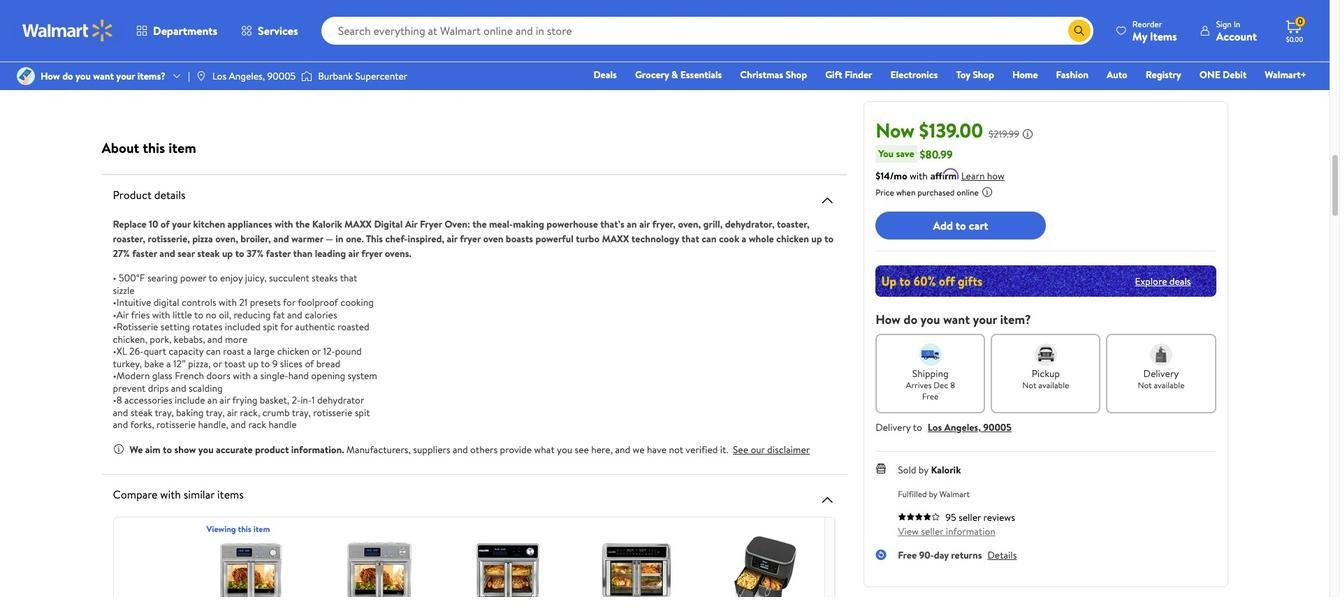 Task type: vqa. For each thing, say whether or not it's contained in the screenshot.
Easily
no



Task type: describe. For each thing, give the bounding box(es) containing it.
services
[[258, 23, 298, 38]]

seller for 95
[[959, 511, 982, 525]]

fryer
[[420, 217, 442, 231]]

how for how do you want your items?
[[41, 69, 60, 83]]

2 tray, from the left
[[206, 406, 225, 420]]

los angeles, 90005
[[212, 69, 296, 83]]

appliances
[[228, 217, 272, 231]]

returns
[[952, 549, 983, 563]]

than
[[293, 247, 313, 261]]

one
[[1200, 68, 1221, 82]]

product
[[113, 187, 152, 203]]

you down walmart image
[[76, 69, 91, 83]]

when
[[897, 187, 916, 199]]

items
[[217, 487, 244, 502]]

you left see on the bottom of the page
[[557, 443, 573, 457]]

setting
[[161, 320, 190, 334]]

with left similar
[[160, 487, 181, 502]]

0 vertical spatial angeles,
[[229, 69, 265, 83]]

viewing
[[207, 523, 236, 535]]

day for 153
[[115, 44, 127, 56]]

a left large at the bottom of page
[[247, 345, 252, 359]]

item?
[[1001, 311, 1032, 329]]

up inside "• 500°f searing power to enjoy juicy, succulent steaks that sizzle •intuitive digital controls with 21 presets for foolproof cooking •air fries with little to no oil, reducing fat and calories •rotisserie setting rotates included spit for authentic roasted chicken, pork, kebabs, and more •xl 26-quart capacity can roast a large chicken or 12-pound turkey, bake a 12" pizza, or toast up to 9 slices of bread •modern glass french doors with a single-hand opening system prevent drips and scalding •8 accessories include an air frying basket, 2-in-1 dehydrator and steak tray, baking tray, air rack, crumb tray, rotisserie spit and forks, rotisserie handle, and rack handle"
[[248, 357, 259, 371]]

shipping for 108
[[316, 44, 346, 56]]

can for capacity
[[206, 345, 221, 359]]

hand
[[288, 369, 309, 383]]

opening
[[311, 369, 345, 383]]

2-day shipping for 108
[[294, 44, 346, 56]]

dec
[[934, 380, 949, 391]]

cooking
[[341, 296, 374, 310]]

kalorik maxx® 26 qt digital air fryer oven grill, stainless steel image
[[472, 535, 544, 598]]

0 vertical spatial fryer
[[460, 232, 481, 246]]

1 vertical spatial free
[[898, 549, 917, 563]]

2-day shipping for 58
[[480, 44, 532, 56]]

view
[[898, 525, 919, 539]]

viewing this item row
[[114, 523, 1341, 598]]

your for how do you want your items?
[[116, 69, 135, 83]]

departments button
[[124, 14, 229, 48]]

broiler,
[[241, 232, 271, 246]]

suppliers
[[413, 443, 451, 457]]

see
[[733, 443, 749, 457]]

to right aim
[[163, 443, 172, 457]]

learn how
[[962, 169, 1005, 183]]

want for item?
[[944, 311, 970, 329]]

authentic
[[295, 320, 335, 334]]

see our disclaimer button
[[733, 443, 810, 457]]

9
[[272, 357, 278, 371]]

3 tray, from the left
[[292, 406, 311, 420]]

oven:
[[445, 217, 470, 231]]

by for fulfilled
[[929, 489, 938, 501]]

prevent
[[113, 381, 146, 395]]

gift
[[826, 68, 843, 82]]

1 tray, from the left
[[155, 406, 174, 420]]

handle,
[[198, 418, 228, 432]]

item for viewing this item
[[253, 523, 270, 535]]

4.0316 stars out of 5, based on 95 seller reviews element
[[898, 513, 940, 521]]

now
[[876, 117, 915, 144]]

intent image for shipping image
[[920, 344, 942, 366]]

2- for 58
[[480, 44, 488, 56]]

1 faster from the left
[[132, 247, 157, 261]]

gift finder link
[[819, 67, 879, 82]]

pickup not available
[[1023, 367, 1070, 391]]

1 horizontal spatial or
[[312, 345, 321, 359]]

shop for toy shop
[[973, 68, 995, 82]]

108
[[336, 22, 348, 34]]

turkey,
[[113, 357, 142, 371]]

&
[[672, 68, 678, 82]]

replace 10 of your kitchen appliances with the kalorik maxx digital air fryer oven: the meal-making powerhouse that's an air fryer, oven, grill, dehydrator, toaster, roaster, rotisserie, pizza oven, broiler, and warmer — in one. this chef-inspired, air fryer oven boasts powerful turbo maxx technology that can cook a whole chicken up to 27% faster and sear steak up to 37% faster than leading air fryer ovens.
[[113, 217, 834, 261]]

delivery to los angeles, 90005
[[876, 421, 1012, 435]]

rack
[[248, 418, 266, 432]]

compare
[[113, 487, 158, 502]]

our
[[751, 443, 765, 457]]

roaster,
[[113, 232, 145, 246]]

•air
[[113, 308, 129, 322]]

capacity
[[169, 345, 204, 359]]

gift finder
[[826, 68, 873, 82]]

available for pickup
[[1039, 380, 1070, 391]]

2 faster from the left
[[266, 247, 291, 261]]

0 vertical spatial oven,
[[678, 217, 701, 231]]

 image for how
[[17, 67, 35, 85]]

turbo
[[576, 232, 600, 246]]

shipping for 153
[[129, 44, 159, 56]]

kitchen
[[193, 217, 225, 231]]

french
[[175, 369, 204, 383]]

pickup
[[1032, 367, 1060, 381]]

0 $0.00
[[1287, 16, 1304, 44]]

kalorik maxx® 26 quart flex trio air fryer oven image
[[600, 535, 673, 598]]

clear search field text image
[[1052, 25, 1063, 36]]

0 horizontal spatial fryer
[[362, 247, 383, 261]]

accurate
[[216, 443, 253, 457]]

bake
[[144, 357, 164, 371]]

up to sixty percent off deals. shop now. image
[[876, 266, 1217, 297]]

90-
[[919, 549, 934, 563]]

walmart image
[[22, 20, 113, 42]]

finder
[[845, 68, 873, 82]]

0 horizontal spatial oven,
[[215, 232, 238, 246]]

 image for los
[[196, 71, 207, 82]]

1 vertical spatial maxx
[[602, 232, 629, 246]]

how do you want your item?
[[876, 311, 1032, 329]]

see
[[575, 443, 589, 457]]

0 horizontal spatial or
[[213, 357, 222, 371]]

in
[[336, 232, 344, 246]]

enjoy
[[220, 271, 243, 285]]

rotisserie,
[[148, 232, 190, 246]]

similar
[[184, 487, 215, 502]]

to left no
[[194, 308, 204, 322]]

add
[[933, 218, 953, 233]]

pizza,
[[188, 357, 211, 371]]

1 horizontal spatial angeles,
[[945, 421, 981, 435]]

your for how do you want your item?
[[973, 311, 998, 329]]

•8
[[113, 394, 122, 408]]

how for how do you want your item?
[[876, 311, 901, 329]]

quart
[[144, 345, 166, 359]]

that inside the replace 10 of your kitchen appliances with the kalorik maxx digital air fryer oven: the meal-making powerhouse that's an air fryer, oven, grill, dehydrator, toaster, roaster, rotisserie, pizza oven, broiler, and warmer — in one. this chef-inspired, air fryer oven boasts powerful turbo maxx technology that can cook a whole chicken up to 27% faster and sear steak up to 37% faster than leading air fryer ovens.
[[682, 232, 700, 246]]

online
[[957, 187, 979, 199]]

sold
[[898, 463, 917, 477]]

kebabs,
[[174, 332, 205, 346]]

roast
[[223, 345, 245, 359]]

kalorik maxx® 26 quart digital air fryer oven, stainless steel image
[[343, 535, 416, 598]]

intent image for delivery image
[[1151, 344, 1173, 366]]

$139.00
[[920, 117, 984, 144]]

—
[[326, 232, 333, 246]]

rack,
[[240, 406, 260, 420]]

accessories
[[124, 394, 172, 408]]

with right doors
[[233, 369, 251, 383]]

legal information image
[[982, 187, 993, 198]]

this for viewing
[[238, 523, 251, 535]]

walmart+ link
[[1259, 67, 1313, 82]]

1 horizontal spatial 90005
[[984, 421, 1012, 435]]

toy shop
[[957, 68, 995, 82]]

2 the from the left
[[473, 217, 487, 231]]

my
[[1133, 28, 1148, 44]]

essentials
[[681, 68, 722, 82]]

baking
[[176, 406, 204, 420]]

0 horizontal spatial up
[[222, 247, 233, 261]]

do for how do you want your item?
[[904, 311, 918, 329]]

shipping for 58
[[502, 44, 532, 56]]

a left single-
[[253, 369, 258, 383]]

can for that
[[702, 232, 717, 246]]

system
[[348, 369, 377, 383]]

verified
[[686, 443, 718, 457]]

item for about this item
[[169, 138, 196, 157]]

1 the from the left
[[296, 217, 310, 231]]

steak inside "• 500°f searing power to enjoy juicy, succulent steaks that sizzle •intuitive digital controls with 21 presets for foolproof cooking •air fries with little to no oil, reducing fat and calories •rotisserie setting rotates included spit for authentic roasted chicken, pork, kebabs, and more •xl 26-quart capacity can roast a large chicken or 12-pound turkey, bake a 12" pizza, or toast up to 9 slices of bread •modern glass french doors with a single-hand opening system prevent drips and scalding •8 accessories include an air frying basket, 2-in-1 dehydrator and steak tray, baking tray, air rack, crumb tray, rotisserie spit and forks, rotisserie handle, and rack handle"
[[130, 406, 153, 420]]

delivery not available
[[1138, 367, 1185, 391]]

0 horizontal spatial rotisserie
[[157, 418, 196, 432]]

slices
[[280, 357, 303, 371]]

dehydrator
[[317, 394, 364, 408]]

Walmart Site-Wide search field
[[321, 17, 1094, 45]]

•
[[113, 271, 117, 285]]

with up price when purchased online
[[910, 169, 928, 183]]

Search search field
[[321, 17, 1094, 45]]

learn more about strikethrough prices image
[[1023, 129, 1034, 140]]

included
[[225, 320, 261, 334]]

here,
[[592, 443, 613, 457]]

•intuitive
[[113, 296, 151, 310]]



Task type: locate. For each thing, give the bounding box(es) containing it.
0 horizontal spatial your
[[116, 69, 135, 83]]

forks,
[[130, 418, 154, 432]]

not down intent image for delivery
[[1138, 380, 1152, 391]]

0 vertical spatial item
[[169, 138, 196, 157]]

0 vertical spatial that
[[682, 232, 700, 246]]

can down grill,
[[702, 232, 717, 246]]

los right |
[[212, 69, 227, 83]]

1 vertical spatial how
[[876, 311, 901, 329]]

oven, left grill,
[[678, 217, 701, 231]]

view seller information
[[898, 525, 996, 539]]

2 horizontal spatial product group
[[477, 0, 633, 64]]

kalorik maxx® 26 quart digital air fryer oven with 8 accessories, stainless steel afo 47270 ss image
[[214, 535, 287, 598]]

2-day shipping up burbank
[[294, 44, 346, 56]]

by right the sold
[[919, 463, 929, 477]]

1 shipping from the left
[[129, 44, 159, 56]]

2-day shipping down 58
[[480, 44, 532, 56]]

a inside the replace 10 of your kitchen appliances with the kalorik maxx digital air fryer oven: the meal-making powerhouse that's an air fryer, oven, grill, dehydrator, toaster, roaster, rotisserie, pizza oven, broiler, and warmer — in one. this chef-inspired, air fryer oven boasts powerful turbo maxx technology that can cook a whole chicken up to 27% faster and sear steak up to 37% faster than leading air fryer ovens.
[[742, 232, 747, 246]]

your left items?
[[116, 69, 135, 83]]

1 horizontal spatial delivery
[[1144, 367, 1179, 381]]

do down walmart image
[[62, 69, 73, 83]]

10
[[149, 217, 158, 231]]

1 vertical spatial can
[[206, 345, 221, 359]]

your left item?
[[973, 311, 998, 329]]

1 horizontal spatial up
[[248, 357, 259, 371]]

0 horizontal spatial item
[[169, 138, 196, 157]]

0 vertical spatial 90005
[[267, 69, 296, 83]]

2 product group from the left
[[291, 0, 447, 64]]

1 horizontal spatial los
[[928, 421, 942, 435]]

sign
[[1217, 18, 1232, 30]]

of right slices
[[305, 357, 314, 371]]

0 horizontal spatial kalorik
[[312, 217, 342, 231]]

0 horizontal spatial 90005
[[267, 69, 296, 83]]

chicken for or
[[277, 345, 310, 359]]

grocery & essentials link
[[629, 67, 729, 82]]

1 shop from the left
[[786, 68, 807, 82]]

los down dec
[[928, 421, 942, 435]]

1 horizontal spatial your
[[172, 217, 191, 231]]

of inside "• 500°f searing power to enjoy juicy, succulent steaks that sizzle •intuitive digital controls with 21 presets for foolproof cooking •air fries with little to no oil, reducing fat and calories •rotisserie setting rotates included spit for authentic roasted chicken, pork, kebabs, and more •xl 26-quart capacity can roast a large chicken or 12-pound turkey, bake a 12" pizza, or toast up to 9 slices of bread •modern glass french doors with a single-hand opening system prevent drips and scalding •8 accessories include an air frying basket, 2-in-1 dehydrator and steak tray, baking tray, air rack, crumb tray, rotisserie spit and forks, rotisserie handle, and rack handle"
[[305, 357, 314, 371]]

chicken up hand at the left bottom
[[277, 345, 310, 359]]

oven, down kitchen
[[215, 232, 238, 246]]

a right cook
[[742, 232, 747, 246]]

2- for 108
[[294, 44, 301, 56]]

 image
[[301, 69, 313, 83]]

1 vertical spatial do
[[904, 311, 918, 329]]

burbank
[[318, 69, 353, 83]]

0 horizontal spatial of
[[161, 217, 170, 231]]

product group containing 58
[[477, 0, 633, 64]]

drips
[[148, 381, 169, 395]]

air up technology
[[640, 217, 650, 231]]

0 horizontal spatial an
[[208, 394, 217, 408]]

1 vertical spatial kalorik
[[931, 463, 961, 477]]

with left the 21
[[219, 296, 237, 310]]

disclaimer
[[768, 443, 810, 457]]

0 vertical spatial free
[[923, 391, 939, 403]]

37%
[[247, 247, 264, 261]]

1 horizontal spatial chicken
[[777, 232, 809, 246]]

not down intent image for pickup
[[1023, 380, 1037, 391]]

0 horizontal spatial shipping
[[129, 44, 159, 56]]

shipping
[[913, 367, 949, 381]]

to inside button
[[956, 218, 967, 233]]

we aim to show you accurate product information. manufacturers, suppliers and others provide what you see here, and we have not verified it. see our disclaimer
[[130, 443, 810, 457]]

0 horizontal spatial chicken
[[277, 345, 310, 359]]

0 vertical spatial chicken
[[777, 232, 809, 246]]

1 vertical spatial for
[[280, 320, 293, 334]]

2 2-day shipping from the left
[[294, 44, 346, 56]]

1 horizontal spatial not
[[1138, 380, 1152, 391]]

2- inside "• 500°f searing power to enjoy juicy, succulent steaks that sizzle •intuitive digital controls with 21 presets for foolproof cooking •air fries with little to no oil, reducing fat and calories •rotisserie setting rotates included spit for authentic roasted chicken, pork, kebabs, and more •xl 26-quart capacity can roast a large chicken or 12-pound turkey, bake a 12" pizza, or toast up to 9 slices of bread •modern glass french doors with a single-hand opening system prevent drips and scalding •8 accessories include an air frying basket, 2-in-1 dehydrator and steak tray, baking tray, air rack, crumb tray, rotisserie spit and forks, rotisserie handle, and rack handle"
[[292, 394, 301, 408]]

that inside "• 500°f searing power to enjoy juicy, succulent steaks that sizzle •intuitive digital controls with 21 presets for foolproof cooking •air fries with little to no oil, reducing fat and calories •rotisserie setting rotates included spit for authentic roasted chicken, pork, kebabs, and more •xl 26-quart capacity can roast a large chicken or 12-pound turkey, bake a 12" pizza, or toast up to 9 slices of bread •modern glass french doors with a single-hand opening system prevent drips and scalding •8 accessories include an air frying basket, 2-in-1 dehydrator and steak tray, baking tray, air rack, crumb tray, rotisserie spit and forks, rotisserie handle, and rack handle"
[[340, 271, 357, 285]]

in-
[[301, 394, 312, 408]]

cook
[[719, 232, 740, 246]]

not inside delivery not available
[[1138, 380, 1152, 391]]

or left "toast"
[[213, 357, 222, 371]]

273
[[708, 6, 722, 18]]

1 available from the left
[[1039, 380, 1070, 391]]

3 shipping from the left
[[502, 44, 532, 56]]

0 horizontal spatial free
[[898, 549, 917, 563]]

1 not from the left
[[1023, 380, 1037, 391]]

los
[[212, 69, 227, 83], [928, 421, 942, 435]]

free inside shipping arrives dec 8 free
[[923, 391, 939, 403]]

rotates
[[192, 320, 223, 334]]

1 vertical spatial delivery
[[876, 421, 911, 435]]

maxx down that's
[[602, 232, 629, 246]]

reducing
[[234, 308, 271, 322]]

your up rotisserie,
[[172, 217, 191, 231]]

product group up deals
[[477, 0, 633, 64]]

up up enjoy
[[222, 247, 233, 261]]

ninja foodi 6-in-1 8-quart 2-basket air fryer with dualzone technology image
[[729, 535, 801, 598]]

faster down roaster,
[[132, 247, 157, 261]]

2 horizontal spatial up
[[812, 232, 823, 246]]

0 horizontal spatial product group
[[105, 0, 260, 64]]

chicken,
[[113, 332, 148, 346]]

kalorik up —
[[312, 217, 342, 231]]

fryer down oven:
[[460, 232, 481, 246]]

product group containing 153
[[105, 0, 260, 64]]

1 horizontal spatial kalorik
[[931, 463, 961, 477]]

to left enjoy
[[209, 271, 218, 285]]

1 horizontal spatial  image
[[196, 71, 207, 82]]

compare with similar items image
[[819, 492, 836, 509]]

2 shop from the left
[[973, 68, 995, 82]]

to left 9
[[261, 357, 270, 371]]

more
[[225, 332, 247, 346]]

do
[[62, 69, 73, 83], [904, 311, 918, 329]]

seller for view
[[921, 525, 944, 539]]

 image right |
[[196, 71, 207, 82]]

or left 12- on the left of page
[[312, 345, 321, 359]]

you up intent image for shipping
[[921, 311, 941, 329]]

$219.99
[[989, 127, 1020, 141]]

1 horizontal spatial free
[[923, 391, 939, 403]]

item right viewing
[[253, 523, 270, 535]]

can inside the replace 10 of your kitchen appliances with the kalorik maxx digital air fryer oven: the meal-making powerhouse that's an air fryer, oven, grill, dehydrator, toaster, roaster, rotisserie, pizza oven, broiler, and warmer — in one. this chef-inspired, air fryer oven boasts powerful turbo maxx technology that can cook a whole chicken up to 27% faster and sear steak up to 37% faster than leading air fryer ovens.
[[702, 232, 717, 246]]

1 vertical spatial this
[[238, 523, 251, 535]]

0 horizontal spatial faster
[[132, 247, 157, 261]]

kalorik inside the replace 10 of your kitchen appliances with the kalorik maxx digital air fryer oven: the meal-making powerhouse that's an air fryer, oven, grill, dehydrator, toaster, roaster, rotisserie, pizza oven, broiler, and warmer — in one. this chef-inspired, air fryer oven boasts powerful turbo maxx technology that can cook a whole chicken up to 27% faster and sear steak up to 37% faster than leading air fryer ovens.
[[312, 217, 342, 231]]

1 horizontal spatial an
[[627, 217, 637, 231]]

up down the product details icon
[[812, 232, 823, 246]]

26-
[[129, 345, 144, 359]]

fryer down this
[[362, 247, 383, 261]]

1 horizontal spatial how
[[876, 311, 901, 329]]

debit
[[1223, 68, 1247, 82]]

frying
[[232, 394, 258, 408]]

faster right 37%
[[266, 247, 291, 261]]

1 2-day shipping from the left
[[107, 44, 159, 56]]

this inside viewing this item row
[[238, 523, 251, 535]]

delivery inside delivery not available
[[1144, 367, 1179, 381]]

1 vertical spatial steak
[[130, 406, 153, 420]]

product group up |
[[105, 0, 260, 64]]

shipping down 108
[[316, 44, 346, 56]]

can inside "• 500°f searing power to enjoy juicy, succulent steaks that sizzle •intuitive digital controls with 21 presets for foolproof cooking •air fries with little to no oil, reducing fat and calories •rotisserie setting rotates included spit for authentic roasted chicken, pork, kebabs, and more •xl 26-quart capacity can roast a large chicken or 12-pound turkey, bake a 12" pizza, or toast up to 9 slices of bread •modern glass french doors with a single-hand opening system prevent drips and scalding •8 accessories include an air frying basket, 2-in-1 dehydrator and steak tray, baking tray, air rack, crumb tray, rotisserie spit and forks, rotisserie handle, and rack handle"
[[206, 345, 221, 359]]

calories
[[305, 308, 337, 322]]

seller down 4.0316 stars out of 5, based on 95 seller reviews "element"
[[921, 525, 944, 539]]

steak down pizza on the left of page
[[197, 247, 220, 261]]

shop right christmas
[[786, 68, 807, 82]]

of right 10
[[161, 217, 170, 231]]

shipping down 153
[[129, 44, 159, 56]]

0
[[1298, 16, 1303, 27]]

by for sold
[[919, 463, 929, 477]]

shipping down 58
[[502, 44, 532, 56]]

technology
[[632, 232, 680, 246]]

0 vertical spatial of
[[161, 217, 170, 231]]

how do you want your items?
[[41, 69, 166, 83]]

maxx up one. at the top
[[345, 217, 372, 231]]

2 not from the left
[[1138, 380, 1152, 391]]

you
[[879, 147, 894, 161]]

product group containing 108
[[291, 0, 447, 64]]

0 vertical spatial steak
[[197, 247, 220, 261]]

tray, left 1
[[292, 406, 311, 420]]

product group up the burbank supercenter on the left of page
[[291, 0, 447, 64]]

2 vertical spatial your
[[973, 311, 998, 329]]

1 product group from the left
[[105, 0, 260, 64]]

product group
[[105, 0, 260, 64], [291, 0, 447, 64], [477, 0, 633, 64]]

0 horizontal spatial angeles,
[[229, 69, 265, 83]]

toy shop link
[[950, 67, 1001, 82]]

spit down presets
[[263, 320, 278, 334]]

0 horizontal spatial seller
[[921, 525, 944, 539]]

1 vertical spatial angeles,
[[945, 421, 981, 435]]

deals
[[1170, 274, 1191, 288]]

cart
[[969, 218, 989, 233]]

available down intent image for delivery
[[1154, 380, 1185, 391]]

1 vertical spatial spit
[[355, 406, 370, 420]]

not for pickup
[[1023, 380, 1037, 391]]

toy
[[957, 68, 971, 82]]

save
[[896, 147, 915, 161]]

0 vertical spatial spit
[[263, 320, 278, 334]]

explore
[[1135, 274, 1168, 288]]

auto
[[1107, 68, 1128, 82]]

steak right •8
[[130, 406, 153, 420]]

seller right 95
[[959, 511, 982, 525]]

available
[[1039, 380, 1070, 391], [1154, 380, 1185, 391]]

1 vertical spatial of
[[305, 357, 314, 371]]

fryer,
[[653, 217, 676, 231]]

leading
[[315, 247, 346, 261]]

want left items?
[[93, 69, 114, 83]]

of inside the replace 10 of your kitchen appliances with the kalorik maxx digital air fryer oven: the meal-making powerhouse that's an air fryer, oven, grill, dehydrator, toaster, roaster, rotisserie, pizza oven, broiler, and warmer — in one. this chef-inspired, air fryer oven boasts powerful turbo maxx technology that can cook a whole chicken up to 27% faster and sear steak up to 37% faster than leading air fryer ovens.
[[161, 217, 170, 231]]

0 vertical spatial maxx
[[345, 217, 372, 231]]

chicken down toaster,
[[777, 232, 809, 246]]

•modern
[[113, 369, 150, 383]]

air left rack,
[[227, 406, 238, 420]]

chicken
[[777, 232, 809, 246], [277, 345, 310, 359]]

with up warmer
[[275, 217, 293, 231]]

1 horizontal spatial that
[[682, 232, 700, 246]]

 image
[[17, 67, 35, 85], [196, 71, 207, 82]]

2 shipping from the left
[[316, 44, 346, 56]]

delivery for to
[[876, 421, 911, 435]]

deals
[[594, 68, 617, 82]]

2 vertical spatial up
[[248, 357, 259, 371]]

1 horizontal spatial shop
[[973, 68, 995, 82]]

3 product group from the left
[[477, 0, 633, 64]]

roasted
[[338, 320, 370, 334]]

powerful
[[536, 232, 574, 246]]

2-day shipping down 153
[[107, 44, 159, 56]]

0 vertical spatial los
[[212, 69, 227, 83]]

one debit link
[[1194, 67, 1254, 82]]

price
[[876, 187, 895, 199]]

2-day shipping for 153
[[107, 44, 159, 56]]

digital
[[374, 217, 403, 231]]

1 vertical spatial your
[[172, 217, 191, 231]]

chicken inside the replace 10 of your kitchen appliances with the kalorik maxx digital air fryer oven: the meal-making powerhouse that's an air fryer, oven, grill, dehydrator, toaster, roaster, rotisserie, pizza oven, broiler, and warmer — in one. this chef-inspired, air fryer oven boasts powerful turbo maxx technology that can cook a whole chicken up to 27% faster and sear steak up to 37% faster than leading air fryer ovens.
[[777, 232, 809, 246]]

with inside the replace 10 of your kitchen appliances with the kalorik maxx digital air fryer oven: the meal-making powerhouse that's an air fryer, oven, grill, dehydrator, toaster, roaster, rotisserie, pizza oven, broiler, and warmer — in one. this chef-inspired, air fryer oven boasts powerful turbo maxx technology that can cook a whole chicken up to 27% faster and sear steak up to 37% faster than leading air fryer ovens.
[[275, 217, 293, 231]]

delivery for not
[[1144, 367, 1179, 381]]

8
[[951, 380, 956, 391]]

chicken inside "• 500°f searing power to enjoy juicy, succulent steaks that sizzle •intuitive digital controls with 21 presets for foolproof cooking •air fries with little to no oil, reducing fat and calories •rotisserie setting rotates included spit for authentic roasted chicken, pork, kebabs, and more •xl 26-quart capacity can roast a large chicken or 12-pound turkey, bake a 12" pizza, or toast up to 9 slices of bread •modern glass french doors with a single-hand opening system prevent drips and scalding •8 accessories include an air frying basket, 2-in-1 dehydrator and steak tray, baking tray, air rack, crumb tray, rotisserie spit and forks, rotisserie handle, and rack handle"
[[277, 345, 310, 359]]

0 horizontal spatial this
[[143, 138, 165, 157]]

air down oven:
[[447, 232, 458, 246]]

1 horizontal spatial rotisserie
[[313, 406, 353, 420]]

21
[[239, 296, 248, 310]]

delivery down intent image for delivery
[[1144, 367, 1179, 381]]

intent image for pickup image
[[1035, 344, 1058, 366]]

christmas shop link
[[734, 67, 814, 82]]

toast
[[224, 357, 246, 371]]

steak inside the replace 10 of your kitchen appliances with the kalorik maxx digital air fryer oven: the meal-making powerhouse that's an air fryer, oven, grill, dehydrator, toaster, roaster, rotisserie, pizza oven, broiler, and warmer — in one. this chef-inspired, air fryer oven boasts powerful turbo maxx technology that can cook a whole chicken up to 27% faster and sear steak up to 37% faster than leading air fryer ovens.
[[197, 247, 220, 261]]

0 horizontal spatial los
[[212, 69, 227, 83]]

shop for christmas shop
[[786, 68, 807, 82]]

juicy,
[[245, 271, 267, 285]]

digital
[[154, 296, 179, 310]]

the up oven on the top of page
[[473, 217, 487, 231]]

0 vertical spatial up
[[812, 232, 823, 246]]

2 available from the left
[[1154, 380, 1185, 391]]

you right show
[[198, 443, 214, 457]]

compare with similar items
[[113, 487, 244, 502]]

0 horizontal spatial steak
[[130, 406, 153, 420]]

item up details
[[169, 138, 196, 157]]

an inside "• 500°f searing power to enjoy juicy, succulent steaks that sizzle •intuitive digital controls with 21 presets for foolproof cooking •air fries with little to no oil, reducing fat and calories •rotisserie setting rotates included spit for authentic roasted chicken, pork, kebabs, and more •xl 26-quart capacity can roast a large chicken or 12-pound turkey, bake a 12" pizza, or toast up to 9 slices of bread •modern glass french doors with a single-hand opening system prevent drips and scalding •8 accessories include an air frying basket, 2-in-1 dehydrator and steak tray, baking tray, air rack, crumb tray, rotisserie spit and forks, rotisserie handle, and rack handle"
[[208, 394, 217, 408]]

an
[[627, 217, 637, 231], [208, 394, 217, 408]]

angeles, down 8 in the right of the page
[[945, 421, 981, 435]]

1 vertical spatial los
[[928, 421, 942, 435]]

to left 37%
[[235, 247, 244, 261]]

search icon image
[[1074, 25, 1085, 36]]

0 horizontal spatial maxx
[[345, 217, 372, 231]]

1 horizontal spatial do
[[904, 311, 918, 329]]

air left frying
[[220, 394, 230, 408]]

2-
[[107, 44, 115, 56], [294, 44, 301, 56], [480, 44, 488, 56], [292, 394, 301, 408]]

spit down system
[[355, 406, 370, 420]]

0 horizontal spatial can
[[206, 345, 221, 359]]

crumb
[[263, 406, 290, 420]]

manufacturers,
[[347, 443, 411, 457]]

sold by kalorik
[[898, 463, 961, 477]]

learn
[[962, 169, 985, 183]]

chicken for up
[[777, 232, 809, 246]]

do for how do you want your items?
[[62, 69, 73, 83]]

air down one. at the top
[[349, 247, 359, 261]]

by right "fulfilled"
[[929, 489, 938, 501]]

tray, down drips
[[155, 406, 174, 420]]

0 horizontal spatial do
[[62, 69, 73, 83]]

supercenter
[[355, 69, 408, 83]]

90005
[[267, 69, 296, 83], [984, 421, 1012, 435]]

1 vertical spatial fryer
[[362, 247, 383, 261]]

day for 108
[[301, 44, 314, 56]]

up right "toast"
[[248, 357, 259, 371]]

your inside the replace 10 of your kitchen appliances with the kalorik maxx digital air fryer oven: the meal-making powerhouse that's an air fryer, oven, grill, dehydrator, toaster, roaster, rotisserie, pizza oven, broiler, and warmer — in one. this chef-inspired, air fryer oven boasts powerful turbo maxx technology that can cook a whole chicken up to 27% faster and sear steak up to 37% faster than leading air fryer ovens.
[[172, 217, 191, 231]]

a left the 12" at the bottom
[[166, 357, 171, 371]]

not inside pickup not available
[[1023, 380, 1037, 391]]

0 horizontal spatial want
[[93, 69, 114, 83]]

1 vertical spatial want
[[944, 311, 970, 329]]

2 horizontal spatial your
[[973, 311, 998, 329]]

1 horizontal spatial oven,
[[678, 217, 701, 231]]

1 horizontal spatial product group
[[291, 0, 447, 64]]

powerhouse
[[547, 217, 598, 231]]

shop right toy
[[973, 68, 995, 82]]

3 2-day shipping from the left
[[480, 44, 532, 56]]

0 vertical spatial do
[[62, 69, 73, 83]]

now $139.00
[[876, 117, 984, 144]]

0 vertical spatial want
[[93, 69, 114, 83]]

delivery up the sold
[[876, 421, 911, 435]]

the up warmer
[[296, 217, 310, 231]]

walmart
[[940, 489, 970, 501]]

rotisserie right in-
[[313, 406, 353, 420]]

inspired,
[[408, 232, 445, 246]]

0 horizontal spatial spit
[[263, 320, 278, 334]]

1 horizontal spatial this
[[238, 523, 251, 535]]

0 horizontal spatial how
[[41, 69, 60, 83]]

1 horizontal spatial fryer
[[460, 232, 481, 246]]

maxx
[[345, 217, 372, 231], [602, 232, 629, 246]]

0 horizontal spatial 2-day shipping
[[107, 44, 159, 56]]

to down the product details icon
[[825, 232, 834, 246]]

0 vertical spatial can
[[702, 232, 717, 246]]

want for items?
[[93, 69, 114, 83]]

want left item?
[[944, 311, 970, 329]]

this right 'about'
[[143, 138, 165, 157]]

pizza
[[192, 232, 213, 246]]

view seller information link
[[898, 525, 996, 539]]

1 vertical spatial up
[[222, 247, 233, 261]]

1 horizontal spatial maxx
[[602, 232, 629, 246]]

items?
[[137, 69, 166, 83]]

this for about
[[143, 138, 165, 157]]

1 horizontal spatial tray,
[[206, 406, 225, 420]]

tray, right baking
[[206, 406, 225, 420]]

58
[[522, 22, 531, 34]]

for left authentic
[[280, 320, 293, 334]]

affirm image
[[931, 168, 959, 180]]

1 vertical spatial 90005
[[984, 421, 1012, 435]]

free down shipping on the bottom
[[923, 391, 939, 403]]

available for delivery
[[1154, 380, 1185, 391]]

grocery & essentials
[[635, 68, 722, 82]]

1
[[312, 394, 315, 408]]

kalorik up walmart
[[931, 463, 961, 477]]

details button
[[988, 549, 1017, 563]]

can left roast
[[206, 345, 221, 359]]

an right that's
[[627, 217, 637, 231]]

seller
[[959, 511, 982, 525], [921, 525, 944, 539]]

1 horizontal spatial can
[[702, 232, 717, 246]]

0 vertical spatial kalorik
[[312, 217, 342, 231]]

0 vertical spatial delivery
[[1144, 367, 1179, 381]]

burbank supercenter
[[318, 69, 408, 83]]

rotisserie up show
[[157, 418, 196, 432]]

0 vertical spatial for
[[283, 296, 296, 310]]

grocery
[[635, 68, 669, 82]]

add to cart button
[[876, 212, 1046, 240]]

that right steaks
[[340, 271, 357, 285]]

to down the arrives
[[913, 421, 923, 435]]

pork,
[[150, 332, 172, 346]]

available inside delivery not available
[[1154, 380, 1185, 391]]

information.
[[291, 443, 344, 457]]

faster
[[132, 247, 157, 261], [266, 247, 291, 261]]

2- for 153
[[107, 44, 115, 56]]

2 horizontal spatial 2-day shipping
[[480, 44, 532, 56]]

1 vertical spatial chicken
[[277, 345, 310, 359]]

for right presets
[[283, 296, 296, 310]]

purchased
[[918, 187, 955, 199]]

arrives
[[906, 380, 932, 391]]

angeles, down services "popup button" on the left of page
[[229, 69, 265, 83]]

with right fries
[[152, 308, 170, 322]]

an inside the replace 10 of your kitchen appliances with the kalorik maxx digital air fryer oven: the meal-making powerhouse that's an air fryer, oven, grill, dehydrator, toaster, roaster, rotisserie, pizza oven, broiler, and warmer — in one. this chef-inspired, air fryer oven boasts powerful turbo maxx technology that can cook a whole chicken up to 27% faster and sear steak up to 37% faster than leading air fryer ovens.
[[627, 217, 637, 231]]

0 vertical spatial this
[[143, 138, 165, 157]]

not for delivery
[[1138, 380, 1152, 391]]

free left 90-
[[898, 549, 917, 563]]

1 vertical spatial oven,
[[215, 232, 238, 246]]

day for 58
[[488, 44, 500, 56]]

95
[[946, 511, 957, 525]]

available down intent image for pickup
[[1039, 380, 1070, 391]]

grill,
[[704, 217, 723, 231]]

product details image
[[819, 192, 836, 209]]

aim
[[145, 443, 161, 457]]

item inside row
[[253, 523, 270, 535]]

0 vertical spatial your
[[116, 69, 135, 83]]

this right viewing
[[238, 523, 251, 535]]

1 vertical spatial by
[[929, 489, 938, 501]]

0 horizontal spatial the
[[296, 217, 310, 231]]

available inside pickup not available
[[1039, 380, 1070, 391]]

1 horizontal spatial the
[[473, 217, 487, 231]]

to left cart
[[956, 218, 967, 233]]



